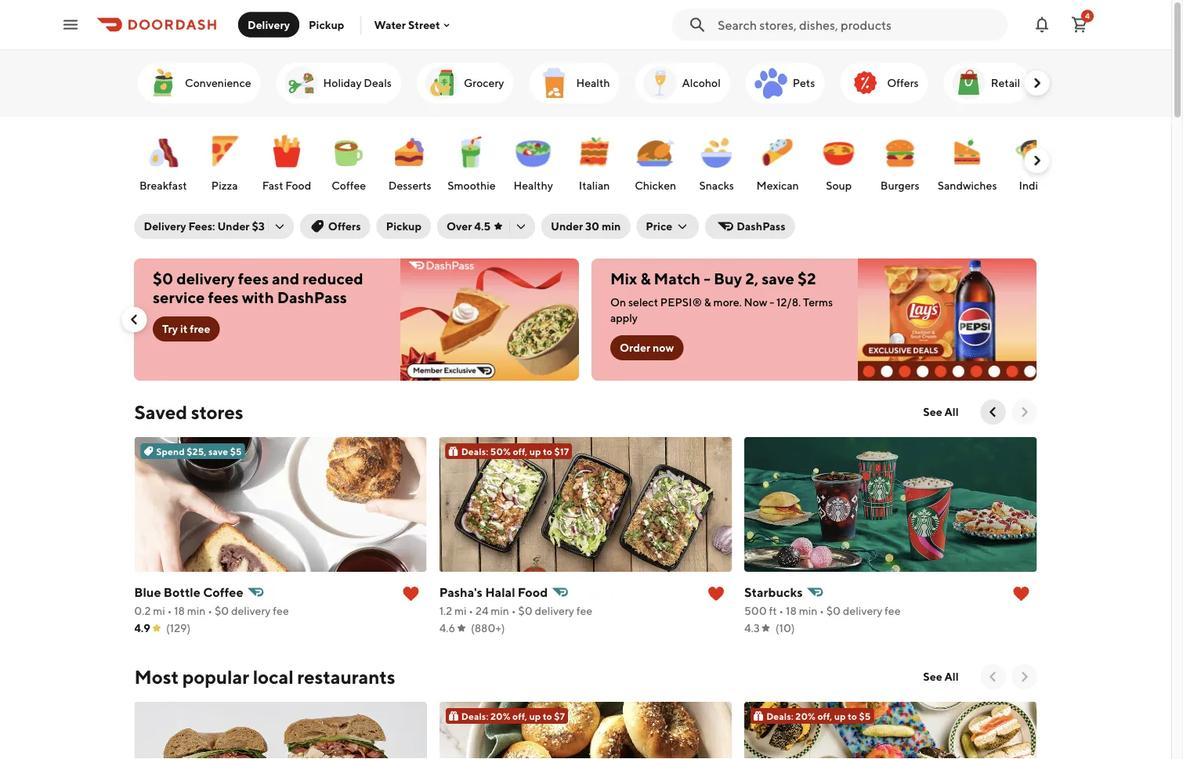 Task type: vqa. For each thing, say whether or not it's contained in the screenshot.
4
yes



Task type: locate. For each thing, give the bounding box(es) containing it.
4.3
[[745, 622, 760, 635]]

food up 1.2 mi • 24 min • $​0 delivery fee
[[518, 585, 548, 600]]

2 18 from the left
[[786, 605, 797, 618]]

1 fee from the left
[[273, 605, 289, 618]]

1 18 from the left
[[174, 605, 185, 618]]

18 for starbucks
[[786, 605, 797, 618]]

dashpass down mexican
[[737, 220, 786, 233]]

1 horizontal spatial save
[[762, 270, 795, 288]]

click to remove this store from your saved list image for food
[[707, 585, 726, 604]]

1 horizontal spatial delivery
[[248, 18, 290, 31]]

0 vertical spatial see all
[[924, 406, 959, 419]]

delivery
[[177, 270, 235, 288], [231, 605, 271, 618], [535, 605, 574, 618], [843, 605, 883, 618]]

up for $5
[[835, 711, 846, 722]]

see all link for saved stores
[[914, 400, 968, 425]]

mi for pasha's
[[455, 605, 467, 618]]

12/8.
[[777, 296, 802, 309]]

offers inside button
[[328, 220, 361, 233]]

save right $25,
[[208, 446, 228, 457]]

0 horizontal spatial food
[[285, 179, 311, 192]]

1 mi from the left
[[153, 605, 165, 618]]

click to remove this store from your saved list image for coffee
[[402, 585, 421, 604]]

burgers
[[881, 179, 919, 192]]

match
[[655, 270, 701, 288]]

dashpass inside button
[[737, 220, 786, 233]]

now
[[653, 341, 675, 354]]

offers up reduced
[[328, 220, 361, 233]]

delivery
[[248, 18, 290, 31], [144, 220, 186, 233]]

soup
[[826, 179, 852, 192]]

2 see all from the top
[[924, 671, 959, 683]]

1 horizontal spatial $​0
[[518, 605, 533, 618]]

1 vertical spatial see all link
[[914, 665, 968, 690]]

1 horizontal spatial fee
[[577, 605, 593, 618]]

1 vertical spatial previous button of carousel image
[[986, 669, 1001, 685]]

0 horizontal spatial delivery
[[144, 220, 186, 233]]

up
[[530, 446, 541, 457], [529, 711, 541, 722], [835, 711, 846, 722]]

0 horizontal spatial pickup button
[[299, 12, 354, 37]]

1 vertical spatial delivery
[[144, 220, 186, 233]]

0 vertical spatial see all link
[[914, 400, 968, 425]]

- left buy
[[704, 270, 711, 288]]

0 vertical spatial all
[[945, 406, 959, 419]]

mi right the 0.2
[[153, 605, 165, 618]]

2 under from the left
[[551, 220, 583, 233]]

500 ft • 18 min • $​0 delivery fee
[[745, 605, 901, 618]]

2 $​0 from the left
[[518, 605, 533, 618]]

3 • from the left
[[469, 605, 474, 618]]

18 up the (129)
[[174, 605, 185, 618]]

1 horizontal spatial previous button of carousel image
[[986, 669, 1001, 685]]

min
[[602, 220, 621, 233], [187, 605, 206, 618], [491, 605, 509, 618], [799, 605, 818, 618]]

offers link
[[840, 63, 928, 103]]

food right fast
[[285, 179, 311, 192]]

mi for blue
[[153, 605, 165, 618]]

0 vertical spatial pickup button
[[299, 12, 354, 37]]

all for most popular local restaurants
[[945, 671, 959, 683]]

0 horizontal spatial &
[[641, 270, 651, 288]]

0 vertical spatial save
[[762, 270, 795, 288]]

see all for saved stores
[[924, 406, 959, 419]]

1 vertical spatial all
[[945, 671, 959, 683]]

deals
[[364, 76, 391, 89]]

20%
[[491, 711, 511, 722], [796, 711, 816, 722]]

2 mi from the left
[[455, 605, 467, 618]]

1 horizontal spatial pickup
[[386, 220, 422, 233]]

off, for $17
[[513, 446, 528, 457]]

$17
[[555, 446, 569, 457]]

1 vertical spatial food
[[518, 585, 548, 600]]

0 horizontal spatial fee
[[273, 605, 289, 618]]

2 click to remove this store from your saved list image from the left
[[707, 585, 726, 604]]

-
[[704, 270, 711, 288], [770, 296, 775, 309]]

0 horizontal spatial $​0
[[215, 605, 229, 618]]

1 horizontal spatial click to remove this store from your saved list image
[[707, 585, 726, 604]]

coffee up 'offers' button
[[331, 179, 366, 192]]

fees:
[[188, 220, 215, 233]]

next button of carousel image
[[1030, 75, 1045, 91], [1030, 153, 1045, 169], [1017, 404, 1033, 420], [1017, 669, 1033, 685]]

20% for deals: 20% off, up to $7
[[491, 711, 511, 722]]

delivery up holiday deals icon
[[248, 18, 290, 31]]

1 horizontal spatial -
[[770, 296, 775, 309]]

1 horizontal spatial dashpass
[[737, 220, 786, 233]]

save up 12/8.
[[762, 270, 795, 288]]

pets link
[[746, 63, 824, 103]]

popular
[[182, 666, 249, 688]]

pickup right delivery button
[[309, 18, 344, 31]]

min right "24"
[[491, 605, 509, 618]]

1 20% from the left
[[491, 711, 511, 722]]

0 horizontal spatial coffee
[[203, 585, 243, 600]]

food
[[285, 179, 311, 192], [518, 585, 548, 600]]

coffee up 0.2 mi • 18 min • $​0 delivery fee
[[203, 585, 243, 600]]

mi right 1.2
[[455, 605, 467, 618]]

0 vertical spatial coffee
[[331, 179, 366, 192]]

free
[[190, 323, 211, 335]]

0 vertical spatial previous button of carousel image
[[127, 312, 142, 328]]

2 fee from the left
[[577, 605, 593, 618]]

1 vertical spatial -
[[770, 296, 775, 309]]

try it free button
[[153, 317, 220, 342]]

0 horizontal spatial 20%
[[491, 711, 511, 722]]

deals: for deals: 20% off, up to $7
[[462, 711, 489, 722]]

500
[[745, 605, 767, 618]]

1 vertical spatial dashpass
[[278, 288, 348, 307]]

& left more.
[[705, 296, 712, 309]]

see all link
[[914, 400, 968, 425], [914, 665, 968, 690]]

health image
[[535, 64, 573, 102]]

pickup button up holiday deals link
[[299, 12, 354, 37]]

1 horizontal spatial offers
[[887, 76, 919, 89]]

pasha's
[[439, 585, 483, 600]]

18
[[174, 605, 185, 618], [786, 605, 797, 618]]

2 see all link from the top
[[914, 665, 968, 690]]

retail link
[[944, 63, 1030, 103]]

mix & match - buy 2, save $2 on select pepsi® & more. now - 12/8. terms apply
[[611, 270, 834, 324]]

$0 delivery fees and reduced service fees with dashpass
[[153, 270, 364, 307]]

0 horizontal spatial offers
[[328, 220, 361, 233]]

Store search: begin typing to search for stores available on DoorDash text field
[[718, 16, 999, 33]]

most popular local restaurants
[[134, 666, 395, 688]]

dashpass down reduced
[[278, 288, 348, 307]]

halal
[[485, 585, 515, 600]]

0 horizontal spatial -
[[704, 270, 711, 288]]

1 vertical spatial pickup button
[[377, 214, 431, 239]]

1 see from the top
[[924, 406, 943, 419]]

deals: for deals: 20% off, up to $5
[[767, 711, 794, 722]]

0 vertical spatial food
[[285, 179, 311, 192]]

holiday
[[323, 76, 361, 89]]

off,
[[513, 446, 528, 457], [513, 711, 527, 722], [818, 711, 833, 722]]

3 $​0 from the left
[[827, 605, 841, 618]]

health
[[576, 76, 610, 89]]

0 vertical spatial see
[[924, 406, 943, 419]]

1 vertical spatial see
[[924, 671, 943, 683]]

1 vertical spatial offers
[[328, 220, 361, 233]]

pickup button down desserts
[[377, 214, 431, 239]]

1 vertical spatial &
[[705, 296, 712, 309]]

1 see all from the top
[[924, 406, 959, 419]]

2 20% from the left
[[796, 711, 816, 722]]

click to remove this store from your saved list image
[[402, 585, 421, 604], [707, 585, 726, 604], [1012, 585, 1031, 604]]

min for blue bottle coffee
[[187, 605, 206, 618]]

previous button of carousel image
[[127, 312, 142, 328], [986, 669, 1001, 685]]

pickup
[[309, 18, 344, 31], [386, 220, 422, 233]]

it
[[181, 323, 188, 335]]

min down blue bottle coffee
[[187, 605, 206, 618]]

1 see all link from the top
[[914, 400, 968, 425]]

& right mix
[[641, 270, 651, 288]]

1 all from the top
[[945, 406, 959, 419]]

0 horizontal spatial pickup
[[309, 18, 344, 31]]

0 horizontal spatial previous button of carousel image
[[127, 312, 142, 328]]

1 horizontal spatial mi
[[455, 605, 467, 618]]

all
[[945, 406, 959, 419], [945, 671, 959, 683]]

delivery for delivery fees: under $3
[[144, 220, 186, 233]]

delivery inside $0 delivery fees and reduced service fees with dashpass
[[177, 270, 235, 288]]

pickup down desserts
[[386, 220, 422, 233]]

1 horizontal spatial 18
[[786, 605, 797, 618]]

1 horizontal spatial under
[[551, 220, 583, 233]]

delivery for pasha's halal food
[[535, 605, 574, 618]]

fees
[[239, 270, 269, 288], [208, 288, 239, 307]]

convenience link
[[138, 63, 260, 103]]

delivery inside delivery button
[[248, 18, 290, 31]]

sandwiches
[[938, 179, 997, 192]]

price button
[[637, 214, 699, 239]]

delivery button
[[238, 12, 299, 37]]

$​0 down "pasha's halal food"
[[518, 605, 533, 618]]

2 all from the top
[[945, 671, 959, 683]]

delivery fees: under $3
[[144, 220, 265, 233]]

$25,
[[187, 446, 206, 457]]

1 horizontal spatial 20%
[[796, 711, 816, 722]]

4.9
[[134, 622, 150, 635]]

min right ft
[[799, 605, 818, 618]]

1 vertical spatial see all
[[924, 671, 959, 683]]

0 vertical spatial delivery
[[248, 18, 290, 31]]

18 for blue bottle coffee
[[174, 605, 185, 618]]

delivery left fees:
[[144, 220, 186, 233]]

min for starbucks
[[799, 605, 818, 618]]

coffee
[[331, 179, 366, 192], [203, 585, 243, 600]]

dashpass inside $0 delivery fees and reduced service fees with dashpass
[[278, 288, 348, 307]]

1 horizontal spatial $5
[[859, 711, 871, 722]]

chicken
[[635, 179, 676, 192]]

$​0 for coffee
[[215, 605, 229, 618]]

spend
[[156, 446, 185, 457]]

fees left with
[[208, 288, 239, 307]]

- right now
[[770, 296, 775, 309]]

2 see from the top
[[924, 671, 943, 683]]

alcohol image
[[641, 64, 679, 102]]

starbucks
[[745, 585, 803, 600]]

see all
[[924, 406, 959, 419], [924, 671, 959, 683]]

2 horizontal spatial fee
[[885, 605, 901, 618]]

min right 30
[[602, 220, 621, 233]]

0 vertical spatial offers
[[887, 76, 919, 89]]

4 • from the left
[[512, 605, 516, 618]]

to
[[543, 446, 553, 457], [543, 711, 552, 722], [848, 711, 857, 722]]

0 horizontal spatial dashpass
[[278, 288, 348, 307]]

$​0 down blue bottle coffee
[[215, 605, 229, 618]]

0 horizontal spatial $5
[[230, 446, 242, 457]]

0 horizontal spatial mi
[[153, 605, 165, 618]]

1 $​0 from the left
[[215, 605, 229, 618]]

reduced
[[303, 270, 364, 288]]

0 horizontal spatial click to remove this store from your saved list image
[[402, 585, 421, 604]]

0 vertical spatial pickup
[[309, 18, 344, 31]]

see
[[924, 406, 943, 419], [924, 671, 943, 683]]

1 horizontal spatial coffee
[[331, 179, 366, 192]]

$5
[[230, 446, 242, 457], [859, 711, 871, 722]]

0 vertical spatial dashpass
[[737, 220, 786, 233]]

save inside mix & match - buy 2, save $2 on select pepsi® & more. now - 12/8. terms apply
[[762, 270, 795, 288]]

offers right offers 'image'
[[887, 76, 919, 89]]

dashpass
[[737, 220, 786, 233], [278, 288, 348, 307]]

holiday deals
[[323, 76, 391, 89]]

2 horizontal spatial $​0
[[827, 605, 841, 618]]

1 click to remove this store from your saved list image from the left
[[402, 585, 421, 604]]

0 horizontal spatial save
[[208, 446, 228, 457]]

street
[[408, 18, 440, 31]]

1 vertical spatial $5
[[859, 711, 871, 722]]

&
[[641, 270, 651, 288], [705, 296, 712, 309]]

up for $7
[[529, 711, 541, 722]]

under left $3
[[217, 220, 250, 233]]

1 vertical spatial save
[[208, 446, 228, 457]]

price
[[646, 220, 673, 233]]

0 horizontal spatial 18
[[174, 605, 185, 618]]

$​0 right ft
[[827, 605, 841, 618]]

18 up (10)
[[786, 605, 797, 618]]

holiday deals link
[[276, 63, 401, 103]]

0 horizontal spatial under
[[217, 220, 250, 233]]

notification bell image
[[1033, 15, 1052, 34]]

fees up with
[[239, 270, 269, 288]]

under left 30
[[551, 220, 583, 233]]

30
[[586, 220, 600, 233]]

2 horizontal spatial click to remove this store from your saved list image
[[1012, 585, 1031, 604]]

see all for most popular local restaurants
[[924, 671, 959, 683]]

1 under from the left
[[217, 220, 250, 233]]



Task type: describe. For each thing, give the bounding box(es) containing it.
delivery for blue bottle coffee
[[231, 605, 271, 618]]

see for most popular local restaurants
[[924, 671, 943, 683]]

try
[[163, 323, 178, 335]]

to for $7
[[543, 711, 552, 722]]

pepsi®
[[661, 296, 703, 309]]

holiday deals image
[[282, 64, 320, 102]]

4 button
[[1064, 9, 1096, 40]]

order
[[620, 341, 651, 354]]

1 horizontal spatial food
[[518, 585, 548, 600]]

select
[[629, 296, 659, 309]]

grocery link
[[417, 63, 513, 103]]

3 click to remove this store from your saved list image from the left
[[1012, 585, 1031, 604]]

service
[[153, 288, 205, 307]]

grocery
[[464, 76, 504, 89]]

up for $17
[[530, 446, 541, 457]]

restaurants
[[297, 666, 395, 688]]

blue
[[134, 585, 161, 600]]

water
[[374, 18, 406, 31]]

0.2
[[134, 605, 151, 618]]

offers image
[[846, 64, 884, 102]]

0 vertical spatial -
[[704, 270, 711, 288]]

deals: 20% off, up to $5
[[767, 711, 871, 722]]

dashpass button
[[706, 214, 795, 239]]

4.5
[[474, 220, 491, 233]]

$2
[[798, 270, 817, 288]]

order now button
[[611, 335, 684, 361]]

24
[[476, 605, 489, 618]]

saved
[[134, 401, 187, 423]]

over
[[447, 220, 472, 233]]

desserts
[[388, 179, 431, 192]]

bottle
[[164, 585, 201, 600]]

fast
[[262, 179, 283, 192]]

on
[[611, 296, 627, 309]]

0 vertical spatial fees
[[239, 270, 269, 288]]

$​0 for food
[[518, 605, 533, 618]]

try it free
[[163, 323, 211, 335]]

(10)
[[776, 622, 795, 635]]

see for saved stores
[[924, 406, 943, 419]]

$3
[[252, 220, 265, 233]]

(880+)
[[471, 622, 505, 635]]

1 horizontal spatial pickup button
[[377, 214, 431, 239]]

2,
[[746, 270, 759, 288]]

1 vertical spatial coffee
[[203, 585, 243, 600]]

to for $17
[[543, 446, 553, 457]]

1.2
[[439, 605, 452, 618]]

stores
[[191, 401, 243, 423]]

grocery image
[[423, 64, 460, 102]]

pizza
[[211, 179, 237, 192]]

over 4.5 button
[[437, 214, 535, 239]]

alcohol link
[[635, 63, 730, 103]]

to for $5
[[848, 711, 857, 722]]

deals: 50% off, up to $17
[[461, 446, 569, 457]]

deals: for deals: 50% off, up to $17
[[461, 446, 489, 457]]

min inside button
[[602, 220, 621, 233]]

and
[[272, 270, 300, 288]]

retail
[[991, 76, 1020, 89]]

1.2 mi • 24 min • $​0 delivery fee
[[439, 605, 593, 618]]

0.2 mi • 18 min • $​0 delivery fee
[[134, 605, 289, 618]]

smoothie
[[447, 179, 496, 192]]

saved stores link
[[134, 400, 243, 425]]

breakfast
[[139, 179, 187, 192]]

pets
[[793, 76, 815, 89]]

min for pasha's halal food
[[491, 605, 509, 618]]

most
[[134, 666, 179, 688]]

snacks
[[699, 179, 734, 192]]

indian
[[1019, 179, 1050, 192]]

water street button
[[374, 18, 453, 31]]

0 vertical spatial &
[[641, 270, 651, 288]]

previous button of carousel image
[[986, 404, 1001, 420]]

$7
[[554, 711, 565, 722]]

saved stores
[[134, 401, 243, 423]]

alcohol
[[682, 76, 721, 89]]

1 horizontal spatial &
[[705, 296, 712, 309]]

healthy
[[513, 179, 553, 192]]

5 • from the left
[[779, 605, 784, 618]]

pets image
[[752, 64, 790, 102]]

fee for food
[[577, 605, 593, 618]]

all for saved stores
[[945, 406, 959, 419]]

terms
[[804, 296, 834, 309]]

1 vertical spatial pickup
[[386, 220, 422, 233]]

more.
[[714, 296, 742, 309]]

health link
[[529, 63, 619, 103]]

order now
[[620, 341, 675, 354]]

open menu image
[[61, 15, 80, 34]]

delivery for delivery
[[248, 18, 290, 31]]

4.6
[[439, 622, 455, 635]]

water street
[[374, 18, 440, 31]]

most popular local restaurants link
[[134, 665, 395, 690]]

mexican
[[756, 179, 799, 192]]

offers button
[[300, 214, 370, 239]]

(129)
[[166, 622, 191, 635]]

convenience
[[185, 76, 251, 89]]

0 vertical spatial $5
[[230, 446, 242, 457]]

6 • from the left
[[820, 605, 825, 618]]

with
[[242, 288, 274, 307]]

5 items, open order cart image
[[1071, 15, 1090, 34]]

over 4.5
[[447, 220, 491, 233]]

under inside button
[[551, 220, 583, 233]]

off, for $5
[[818, 711, 833, 722]]

4
[[1086, 11, 1090, 20]]

1 • from the left
[[167, 605, 172, 618]]

pasha's halal food
[[439, 585, 548, 600]]

2 • from the left
[[208, 605, 213, 618]]

20% for deals: 20% off, up to $5
[[796, 711, 816, 722]]

blue bottle coffee
[[134, 585, 243, 600]]

1 vertical spatial fees
[[208, 288, 239, 307]]

apply
[[611, 312, 638, 324]]

3 fee from the left
[[885, 605, 901, 618]]

spend $25, save $5
[[156, 446, 242, 457]]

deals: 20% off, up to $7
[[462, 711, 565, 722]]

buy
[[714, 270, 743, 288]]

see all link for most popular local restaurants
[[914, 665, 968, 690]]

local
[[253, 666, 294, 688]]

retail image
[[950, 64, 988, 102]]

delivery for starbucks
[[843, 605, 883, 618]]

mix
[[611, 270, 638, 288]]

fee for coffee
[[273, 605, 289, 618]]

convenience image
[[144, 64, 181, 102]]

off, for $7
[[513, 711, 527, 722]]



